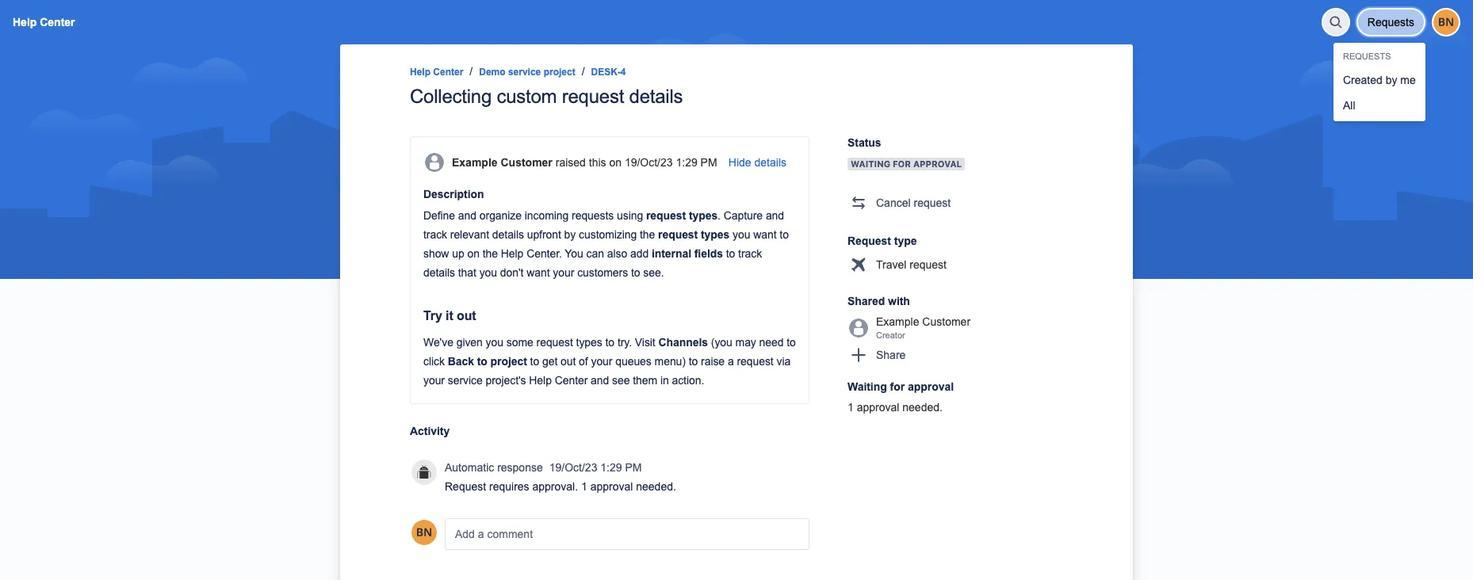 Task type: vqa. For each thing, say whether or not it's contained in the screenshot.
the middle your
yes



Task type: locate. For each thing, give the bounding box(es) containing it.
0 horizontal spatial request
[[445, 481, 486, 493]]

you down 'capture'
[[733, 228, 751, 241]]

want down center.
[[527, 266, 550, 279]]

0 vertical spatial center
[[40, 16, 75, 29]]

by down define and organize incoming requests using request types
[[564, 228, 576, 241]]

1:29 up add a comment button
[[601, 461, 622, 474]]

0 vertical spatial your
[[553, 266, 574, 279]]

1 vertical spatial needed.
[[636, 481, 676, 493]]

1 vertical spatial out
[[561, 355, 576, 368]]

1 horizontal spatial and
[[591, 374, 609, 387]]

given
[[457, 336, 483, 349]]

menu
[[1334, 46, 1426, 118]]

0 horizontal spatial pm
[[625, 461, 642, 474]]

customer for creator
[[923, 316, 971, 328]]

pm left hide
[[701, 156, 717, 169]]

search image
[[1328, 14, 1344, 30]]

add a comment button
[[445, 519, 810, 550]]

1 horizontal spatial service
[[508, 67, 541, 78]]

requests
[[1368, 15, 1415, 28], [1343, 52, 1391, 61]]

waiting down status
[[851, 159, 891, 169]]

and left see
[[591, 374, 609, 387]]

1 horizontal spatial track
[[738, 247, 762, 260]]

0 vertical spatial 1
[[848, 401, 854, 414]]

you inside you want to show up on the help center. you can also add
[[733, 228, 751, 241]]

1 vertical spatial on
[[467, 247, 480, 260]]

types up of
[[576, 336, 603, 349]]

define
[[424, 209, 455, 222]]

out for it
[[457, 309, 476, 323]]

your inside to track details that you don't want your customers to see.
[[553, 266, 574, 279]]

a right add
[[478, 528, 484, 541]]

0 horizontal spatial customer
[[501, 156, 553, 169]]

example up the creator on the bottom of page
[[876, 316, 920, 328]]

get
[[542, 355, 558, 368]]

on inside you want to show up on the help center. you can also add
[[467, 247, 480, 260]]

some
[[507, 336, 534, 349]]

request up request types
[[646, 209, 686, 222]]

customer left raised
[[501, 156, 553, 169]]

0 horizontal spatial /
[[470, 65, 473, 78]]

1 vertical spatial service
[[448, 374, 483, 387]]

1 vertical spatial a
[[478, 528, 484, 541]]

upfront
[[527, 228, 561, 241]]

the inside you want to show up on the help center. you can also add
[[483, 247, 498, 260]]

example up description
[[452, 156, 498, 169]]

automatic response 19/oct/23 1:29 pm request requires approval. 1 approval needed.
[[445, 461, 676, 493]]

center
[[40, 16, 75, 29], [433, 67, 463, 78], [555, 374, 588, 387]]

0 horizontal spatial example
[[452, 156, 498, 169]]

for down share
[[890, 380, 905, 393]]

requests inside dropdown button
[[1368, 15, 1415, 28]]

example for example customer raised this on 19/oct/23 1:29 pm
[[452, 156, 498, 169]]

customer for raised
[[501, 156, 553, 169]]

0 vertical spatial a
[[728, 355, 734, 368]]

0 horizontal spatial 1:29
[[601, 461, 622, 474]]

center for help center / demo service project / desk-4 collecting custom request details
[[433, 67, 463, 78]]

using
[[617, 209, 643, 222]]

center inside help center / demo service project / desk-4 collecting custom request details
[[433, 67, 463, 78]]

project up project's
[[491, 355, 527, 368]]

project inside help center / demo service project / desk-4 collecting custom request details
[[544, 67, 575, 78]]

the
[[640, 228, 655, 241], [483, 247, 498, 260]]

2 vertical spatial center
[[555, 374, 588, 387]]

requires
[[489, 481, 529, 493]]

show
[[424, 247, 449, 260]]

to inside you want to show up on the help center. you can also add
[[780, 228, 789, 241]]

define and organize incoming requests using request types
[[424, 209, 718, 222]]

you inside to track details that you don't want your customers to see.
[[480, 266, 497, 279]]

requests for requests dropdown button
[[1368, 15, 1415, 28]]

2 horizontal spatial your
[[591, 355, 613, 368]]

add
[[455, 528, 475, 541]]

example customer creator
[[876, 316, 971, 340]]

1 horizontal spatial request
[[848, 235, 891, 247]]

1 vertical spatial you
[[480, 266, 497, 279]]

1 horizontal spatial customer
[[923, 316, 971, 328]]

0 vertical spatial 19/oct/23
[[625, 156, 673, 169]]

them
[[633, 374, 658, 387]]

example inside example customer creator
[[876, 316, 920, 328]]

customer up share button
[[923, 316, 971, 328]]

/
[[470, 65, 473, 78], [582, 65, 585, 78]]

out left of
[[561, 355, 576, 368]]

to right need
[[787, 336, 796, 349]]

1 vertical spatial 1
[[581, 481, 588, 493]]

1 horizontal spatial 1
[[848, 401, 854, 414]]

hide
[[729, 156, 752, 169]]

0 horizontal spatial help center link
[[6, 0, 81, 44]]

waiting
[[851, 159, 891, 169], [848, 380, 887, 393]]

0 horizontal spatial 1
[[581, 481, 588, 493]]

track down 'capture'
[[738, 247, 762, 260]]

to left get
[[530, 355, 539, 368]]

with
[[888, 295, 910, 308]]

to inside (you may need to click
[[787, 336, 796, 349]]

on
[[609, 156, 622, 169], [467, 247, 480, 260]]

0 vertical spatial project
[[544, 67, 575, 78]]

for inside waiting for approval 1 approval needed.
[[890, 380, 905, 393]]

your down you
[[553, 266, 574, 279]]

1 horizontal spatial the
[[640, 228, 655, 241]]

you up the back to project
[[486, 336, 504, 349]]

1 horizontal spatial on
[[609, 156, 622, 169]]

to right back
[[477, 355, 488, 368]]

on right up
[[467, 247, 480, 260]]

to track details that you don't want your customers to see.
[[424, 247, 765, 279]]

add
[[630, 247, 649, 260]]

request type
[[848, 235, 917, 247]]

track up the show on the top of the page
[[424, 228, 447, 241]]

2 vertical spatial types
[[576, 336, 603, 349]]

service down back
[[448, 374, 483, 387]]

waiting down add icon
[[848, 380, 887, 393]]

and up the "relevant"
[[458, 209, 477, 222]]

requests right search icon
[[1368, 15, 1415, 28]]

service inside help center / demo service project / desk-4 collecting custom request details
[[508, 67, 541, 78]]

1 vertical spatial track
[[738, 247, 762, 260]]

out right it
[[457, 309, 476, 323]]

help
[[13, 16, 37, 29], [410, 67, 431, 78], [501, 247, 524, 260], [529, 374, 552, 387]]

description
[[424, 188, 484, 201]]

a right raise
[[728, 355, 734, 368]]

for
[[893, 159, 911, 169], [890, 380, 905, 393]]

1 vertical spatial pm
[[625, 461, 642, 474]]

0 vertical spatial by
[[1386, 74, 1398, 86]]

in
[[661, 374, 669, 387]]

for for waiting for approval
[[893, 159, 911, 169]]

request
[[848, 235, 891, 247], [445, 481, 486, 493]]

1 inside waiting for approval 1 approval needed.
[[848, 401, 854, 414]]

2 horizontal spatial and
[[766, 209, 784, 222]]

details inside help center / demo service project / desk-4 collecting custom request details
[[629, 86, 683, 107]]

0 horizontal spatial your
[[424, 374, 445, 387]]

19/oct/23 up approval.
[[549, 461, 598, 474]]

needed. up add a comment button
[[636, 481, 676, 493]]

a inside to get out of your queues menu) to raise a request via your service project's help center and see them in action.
[[728, 355, 734, 368]]

0 vertical spatial track
[[424, 228, 447, 241]]

1 vertical spatial by
[[564, 228, 576, 241]]

project's
[[486, 374, 526, 387]]

example
[[452, 156, 498, 169], [876, 316, 920, 328]]

to get out of your queues menu) to raise a request via your service project's help center and see them in action.
[[424, 355, 794, 387]]

of
[[579, 355, 588, 368]]

1 vertical spatial 1:29
[[601, 461, 622, 474]]

your down click
[[424, 374, 445, 387]]

pm
[[701, 156, 717, 169], [625, 461, 642, 474]]

1 vertical spatial customer
[[923, 316, 971, 328]]

1 vertical spatial example
[[876, 316, 920, 328]]

click
[[424, 355, 445, 368]]

waiting for waiting for approval
[[851, 159, 891, 169]]

needed.
[[903, 401, 943, 414], [636, 481, 676, 493]]

0 vertical spatial on
[[609, 156, 622, 169]]

requests inside menu
[[1343, 52, 1391, 61]]

0 vertical spatial for
[[893, 159, 911, 169]]

1 horizontal spatial want
[[754, 228, 777, 241]]

request down may
[[737, 355, 774, 368]]

pm up add a comment button
[[625, 461, 642, 474]]

/ left demo
[[470, 65, 473, 78]]

raise
[[701, 355, 725, 368]]

collecting
[[410, 86, 492, 107]]

waiting inside waiting for approval 1 approval needed.
[[848, 380, 887, 393]]

queues
[[616, 355, 652, 368]]

1:29 left hide
[[676, 156, 698, 169]]

and right 'capture'
[[766, 209, 784, 222]]

1 horizontal spatial help center link
[[410, 67, 463, 78]]

1 right approval.
[[581, 481, 588, 493]]

0 vertical spatial help center link
[[6, 0, 81, 44]]

customer
[[501, 156, 553, 169], [923, 316, 971, 328]]

1 down add icon
[[848, 401, 854, 414]]

0 horizontal spatial service
[[448, 374, 483, 387]]

0 vertical spatial you
[[733, 228, 751, 241]]

approval up add a comment button
[[591, 481, 633, 493]]

1 vertical spatial waiting
[[848, 380, 887, 393]]

types up request types
[[689, 209, 718, 222]]

and inside to get out of your queues menu) to raise a request via your service project's help center and see them in action.
[[591, 374, 609, 387]]

0 horizontal spatial center
[[40, 16, 75, 29]]

0 vertical spatial the
[[640, 228, 655, 241]]

request down automatic
[[445, 481, 486, 493]]

0 horizontal spatial the
[[483, 247, 498, 260]]

1 horizontal spatial example
[[876, 316, 920, 328]]

0 horizontal spatial on
[[467, 247, 480, 260]]

share
[[876, 349, 906, 361]]

1 horizontal spatial a
[[728, 355, 734, 368]]

1 horizontal spatial your
[[553, 266, 574, 279]]

out inside to get out of your queues menu) to raise a request via your service project's help center and see them in action.
[[561, 355, 576, 368]]

approval down share button
[[908, 380, 954, 393]]

a
[[728, 355, 734, 368], [478, 528, 484, 541]]

created
[[1343, 74, 1383, 86]]

0 horizontal spatial track
[[424, 228, 447, 241]]

by left me
[[1386, 74, 1398, 86]]

to down hide details button
[[780, 228, 789, 241]]

request up travel
[[848, 235, 891, 247]]

created by me link
[[1334, 67, 1426, 93]]

service
[[508, 67, 541, 78], [448, 374, 483, 387]]

0 vertical spatial 1:29
[[676, 156, 698, 169]]

1 horizontal spatial by
[[1386, 74, 1398, 86]]

your right of
[[591, 355, 613, 368]]

details inside hide details button
[[755, 156, 787, 169]]

0 vertical spatial want
[[754, 228, 777, 241]]

/ left desk-
[[582, 65, 585, 78]]

0 vertical spatial types
[[689, 209, 718, 222]]

on right this
[[609, 156, 622, 169]]

1 horizontal spatial /
[[582, 65, 585, 78]]

1 horizontal spatial out
[[561, 355, 576, 368]]

request down desk-
[[562, 86, 624, 107]]

this
[[589, 156, 606, 169]]

to
[[780, 228, 789, 241], [726, 247, 735, 260], [631, 266, 640, 279], [606, 336, 615, 349], [787, 336, 796, 349], [477, 355, 488, 368], [530, 355, 539, 368], [689, 355, 698, 368]]

0 horizontal spatial a
[[478, 528, 484, 541]]

types down .
[[701, 228, 730, 241]]

1 vertical spatial center
[[433, 67, 463, 78]]

help inside to get out of your queues menu) to raise a request via your service project's help center and see them in action.
[[529, 374, 552, 387]]

for up cancel
[[893, 159, 911, 169]]

0 horizontal spatial project
[[491, 355, 527, 368]]

you right that on the top left of page
[[480, 266, 497, 279]]

cancel request
[[876, 197, 951, 209]]

activity
[[410, 425, 450, 438]]

requests for menu containing created by me
[[1343, 52, 1391, 61]]

1 inside automatic response 19/oct/23 1:29 pm request requires approval. 1 approval needed.
[[581, 481, 588, 493]]

0 vertical spatial customer
[[501, 156, 553, 169]]

shared
[[848, 295, 885, 308]]

0 vertical spatial example
[[452, 156, 498, 169]]

relevant
[[450, 228, 489, 241]]

requests up created
[[1343, 52, 1391, 61]]

needed. inside automatic response 19/oct/23 1:29 pm request requires approval. 1 approval needed.
[[636, 481, 676, 493]]

want down 'capture'
[[754, 228, 777, 241]]

1 horizontal spatial 1:29
[[676, 156, 698, 169]]

.
[[718, 209, 721, 222]]

types
[[689, 209, 718, 222], [701, 228, 730, 241], [576, 336, 603, 349]]

details
[[629, 86, 683, 107], [755, 156, 787, 169], [492, 228, 524, 241], [424, 266, 455, 279]]

1 vertical spatial request
[[445, 481, 486, 493]]

the down the "relevant"
[[483, 247, 498, 260]]

1 horizontal spatial project
[[544, 67, 575, 78]]

0 horizontal spatial needed.
[[636, 481, 676, 493]]

0 vertical spatial service
[[508, 67, 541, 78]]

approval.
[[533, 481, 578, 493]]

1 / from the left
[[470, 65, 473, 78]]

your
[[553, 266, 574, 279], [591, 355, 613, 368], [424, 374, 445, 387]]

by inside . capture and track relevant details upfront by customizing the
[[564, 228, 576, 241]]

0 vertical spatial waiting
[[851, 159, 891, 169]]

0 vertical spatial needed.
[[903, 401, 943, 414]]

can
[[587, 247, 604, 260]]

and
[[458, 209, 477, 222], [766, 209, 784, 222], [591, 374, 609, 387]]

organize
[[480, 209, 522, 222]]

out
[[457, 309, 476, 323], [561, 355, 576, 368]]

track inside to track details that you don't want your customers to see.
[[738, 247, 762, 260]]

0 horizontal spatial out
[[457, 309, 476, 323]]

19/oct/23 right this
[[625, 156, 673, 169]]

1 vertical spatial your
[[591, 355, 613, 368]]

2 horizontal spatial center
[[555, 374, 588, 387]]

1 horizontal spatial center
[[433, 67, 463, 78]]

0 vertical spatial requests
[[1368, 15, 1415, 28]]

request
[[562, 86, 624, 107], [914, 197, 951, 209], [646, 209, 686, 222], [658, 228, 698, 241], [910, 259, 947, 271], [537, 336, 573, 349], [737, 355, 774, 368]]

customer inside example customer creator
[[923, 316, 971, 328]]

needed. down share button
[[903, 401, 943, 414]]

0 horizontal spatial want
[[527, 266, 550, 279]]

the up add
[[640, 228, 655, 241]]

desk-
[[591, 67, 621, 78]]

1 vertical spatial want
[[527, 266, 550, 279]]

1 horizontal spatial pm
[[701, 156, 717, 169]]

service up custom
[[508, 67, 541, 78]]

project up custom
[[544, 67, 575, 78]]

request right cancel
[[914, 197, 951, 209]]

1 horizontal spatial needed.
[[903, 401, 943, 414]]

we've
[[424, 336, 454, 349]]

0 vertical spatial out
[[457, 309, 476, 323]]

demo service project link
[[479, 67, 575, 78]]

also
[[607, 247, 627, 260]]

1 vertical spatial 19/oct/23
[[549, 461, 598, 474]]

menu containing created by me
[[1334, 46, 1426, 118]]

requests
[[572, 209, 614, 222]]

1 vertical spatial requests
[[1343, 52, 1391, 61]]

1 vertical spatial the
[[483, 247, 498, 260]]

track
[[424, 228, 447, 241], [738, 247, 762, 260]]

0 horizontal spatial 19/oct/23
[[549, 461, 598, 474]]

1 vertical spatial for
[[890, 380, 905, 393]]

approval inside automatic response 19/oct/23 1:29 pm request requires approval. 1 approval needed.
[[591, 481, 633, 493]]

0 horizontal spatial by
[[564, 228, 576, 241]]

to left raise
[[689, 355, 698, 368]]



Task type: describe. For each thing, give the bounding box(es) containing it.
example for example customer creator
[[876, 316, 920, 328]]

center.
[[527, 247, 562, 260]]

to left try.
[[606, 336, 615, 349]]

share button
[[848, 342, 1048, 368]]

center inside to get out of your queues menu) to raise a request via your service project's help center and see them in action.
[[555, 374, 588, 387]]

to left see.
[[631, 266, 640, 279]]

2 vertical spatial you
[[486, 336, 504, 349]]

(you may need to click
[[424, 336, 799, 368]]

1:29 inside automatic response 19/oct/23 1:29 pm request requires approval. 1 approval needed.
[[601, 461, 622, 474]]

request inside automatic response 19/oct/23 1:29 pm request requires approval. 1 approval needed.
[[445, 481, 486, 493]]

for for waiting for approval 1 approval needed.
[[890, 380, 905, 393]]

custom
[[497, 86, 557, 107]]

see
[[612, 374, 630, 387]]

1 vertical spatial types
[[701, 228, 730, 241]]

customizing
[[579, 228, 637, 241]]

demo
[[479, 67, 506, 78]]

2 vertical spatial your
[[424, 374, 445, 387]]

requests button
[[1357, 8, 1426, 36]]

response
[[497, 461, 543, 474]]

capture
[[724, 209, 763, 222]]

help inside you want to show up on the help center. you can also add
[[501, 247, 524, 260]]

desk-4 link
[[591, 67, 626, 78]]

2 / from the left
[[582, 65, 585, 78]]

channels
[[659, 336, 708, 349]]

help center
[[13, 16, 75, 29]]

4
[[621, 67, 626, 78]]

via
[[777, 355, 791, 368]]

example customer raised this on 19/oct/23 1:29 pm
[[452, 156, 717, 169]]

comment
[[487, 528, 533, 541]]

19/oct/23 inside automatic response 19/oct/23 1:29 pm request requires approval. 1 approval needed.
[[549, 461, 598, 474]]

shared with
[[848, 295, 910, 308]]

raised
[[556, 156, 586, 169]]

creator
[[876, 331, 905, 340]]

hide details button
[[719, 150, 796, 175]]

see.
[[643, 266, 664, 279]]

request inside help center / demo service project / desk-4 collecting custom request details
[[562, 86, 624, 107]]

menu)
[[655, 355, 686, 368]]

details inside to track details that you don't want your customers to see.
[[424, 266, 455, 279]]

cancel
[[876, 197, 911, 209]]

hide details
[[729, 156, 787, 169]]

request up internal
[[658, 228, 698, 241]]

incoming
[[525, 209, 569, 222]]

we've given you some request types to try. visit channels
[[424, 336, 708, 349]]

0 vertical spatial pm
[[701, 156, 717, 169]]

type
[[894, 235, 917, 247]]

1 horizontal spatial 19/oct/23
[[625, 156, 673, 169]]

approval down share
[[857, 401, 900, 414]]

waiting for approval 1 approval needed.
[[848, 380, 954, 414]]

1 vertical spatial help center link
[[410, 67, 463, 78]]

center for help center
[[40, 16, 75, 29]]

may
[[736, 336, 756, 349]]

internal fields
[[652, 247, 723, 260]]

by inside menu
[[1386, 74, 1398, 86]]

want inside to track details that you don't want your customers to see.
[[527, 266, 550, 279]]

out for get
[[561, 355, 576, 368]]

back
[[448, 355, 474, 368]]

to right fields
[[726, 247, 735, 260]]

waiting for waiting for approval 1 approval needed.
[[848, 380, 887, 393]]

want inside you want to show up on the help center. you can also add
[[754, 228, 777, 241]]

travel
[[876, 259, 907, 271]]

request inside to get out of your queues menu) to raise a request via your service project's help center and see them in action.
[[737, 355, 774, 368]]

(you
[[711, 336, 733, 349]]

visit
[[635, 336, 656, 349]]

0 vertical spatial request
[[848, 235, 891, 247]]

request up get
[[537, 336, 573, 349]]

pm inside automatic response 19/oct/23 1:29 pm request requires approval. 1 approval needed.
[[625, 461, 642, 474]]

and inside . capture and track relevant details upfront by customizing the
[[766, 209, 784, 222]]

try it out
[[424, 309, 476, 323]]

automatic
[[445, 461, 494, 474]]

customers
[[577, 266, 628, 279]]

try
[[424, 309, 442, 323]]

cancel request button
[[848, 190, 1048, 216]]

approval up cancel request button
[[914, 159, 962, 169]]

. capture and track relevant details upfront by customizing the
[[424, 209, 787, 241]]

fields
[[695, 247, 723, 260]]

request types
[[658, 228, 730, 241]]

a inside button
[[478, 528, 484, 541]]

it
[[446, 309, 453, 323]]

add icon image
[[849, 346, 868, 365]]

help center / demo service project / desk-4 collecting custom request details
[[410, 65, 683, 107]]

need
[[759, 336, 784, 349]]

action.
[[672, 374, 704, 387]]

add a comment
[[455, 528, 533, 541]]

help inside help center / demo service project / desk-4 collecting custom request details
[[410, 67, 431, 78]]

your profile and settings image
[[1434, 10, 1459, 35]]

needed. inside waiting for approval 1 approval needed.
[[903, 401, 943, 414]]

you want to show up on the help center. you can also add
[[424, 228, 792, 260]]

travel request
[[876, 259, 947, 271]]

all link
[[1334, 93, 1426, 118]]

all
[[1343, 99, 1356, 112]]

request down type
[[910, 259, 947, 271]]

you
[[565, 247, 584, 260]]

that
[[458, 266, 477, 279]]

the inside . capture and track relevant details upfront by customizing the
[[640, 228, 655, 241]]

created by me
[[1343, 74, 1416, 86]]

don't
[[500, 266, 524, 279]]

try.
[[618, 336, 632, 349]]

0 horizontal spatial and
[[458, 209, 477, 222]]

track inside . capture and track relevant details upfront by customizing the
[[424, 228, 447, 241]]

up
[[452, 247, 464, 260]]

service inside to get out of your queues menu) to raise a request via your service project's help center and see them in action.
[[448, 374, 483, 387]]

status
[[848, 136, 882, 149]]

details inside . capture and track relevant details upfront by customizing the
[[492, 228, 524, 241]]

back to project
[[448, 355, 527, 368]]

me
[[1401, 74, 1416, 86]]

internal
[[652, 247, 692, 260]]

request inside button
[[914, 197, 951, 209]]



